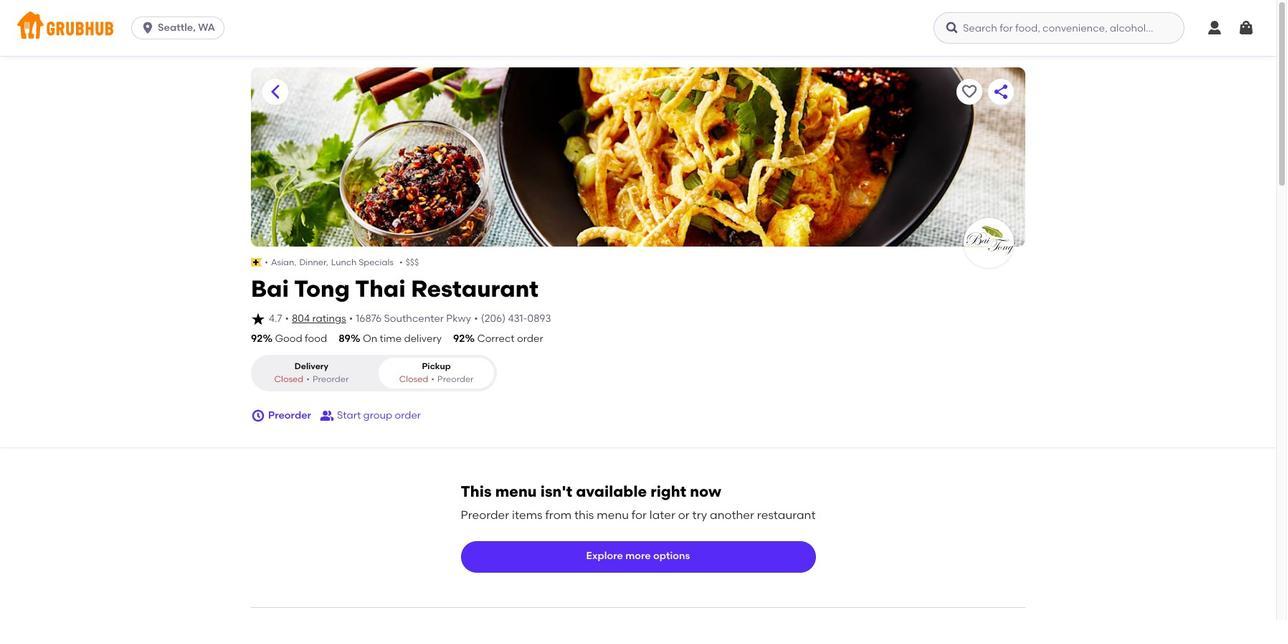 Task type: locate. For each thing, give the bounding box(es) containing it.
order down 0893
[[517, 333, 544, 345]]

closed inside pickup closed • preorder
[[399, 374, 429, 384]]

restaurant
[[411, 275, 539, 303]]

1 horizontal spatial 92
[[453, 333, 465, 345]]

food
[[305, 333, 327, 345]]

share icon image
[[993, 83, 1010, 100]]

items
[[512, 509, 543, 522]]

1 horizontal spatial order
[[517, 333, 544, 345]]

0 horizontal spatial menu
[[496, 483, 537, 501]]

menu up items
[[496, 483, 537, 501]]

• left (206)
[[474, 313, 478, 325]]

option group containing delivery closed • preorder
[[251, 355, 497, 392]]

0 horizontal spatial order
[[395, 410, 421, 422]]

92
[[251, 333, 263, 345], [453, 333, 465, 345]]

svg image inside preorder button
[[251, 409, 265, 423]]

this
[[461, 483, 492, 501]]

pickup closed • preorder
[[399, 362, 474, 384]]

order
[[517, 333, 544, 345], [395, 410, 421, 422]]

start group order button
[[320, 403, 421, 429]]

from
[[546, 509, 572, 522]]

menu down available
[[597, 509, 629, 522]]

correct
[[477, 333, 515, 345]]

lunch
[[331, 258, 357, 268]]

2 closed from the left
[[399, 374, 429, 384]]

1 92 from the left
[[251, 333, 263, 345]]

closed
[[274, 374, 304, 384], [399, 374, 429, 384]]

0 vertical spatial svg image
[[946, 21, 960, 35]]

restaurant
[[757, 509, 816, 522]]

explore more options button
[[461, 541, 816, 573]]

seattle, wa button
[[131, 17, 230, 39]]

1 horizontal spatial closed
[[399, 374, 429, 384]]

1 vertical spatial svg image
[[251, 409, 265, 423]]

92 down "pkwy"
[[453, 333, 465, 345]]

4.7
[[269, 313, 282, 325]]

caret left icon image
[[267, 83, 284, 100]]

ratings
[[312, 313, 346, 325]]

1 vertical spatial menu
[[597, 509, 629, 522]]

another
[[710, 509, 755, 522]]

closed down pickup
[[399, 374, 429, 384]]

order inside button
[[395, 410, 421, 422]]

menu
[[496, 483, 537, 501], [597, 509, 629, 522]]

preorder down pickup
[[438, 374, 474, 384]]

preorder items from this menu for later or try another restaurant
[[461, 509, 816, 522]]

svg image inside "seattle, wa" button
[[141, 21, 155, 35]]

people icon image
[[320, 409, 334, 423]]

option group
[[251, 355, 497, 392]]

• down delivery
[[306, 374, 310, 384]]

1 vertical spatial order
[[395, 410, 421, 422]]

closed inside delivery closed • preorder
[[274, 374, 304, 384]]

0 vertical spatial menu
[[496, 483, 537, 501]]

0 vertical spatial order
[[517, 333, 544, 345]]

0893
[[528, 313, 551, 325]]

start
[[337, 410, 361, 422]]

good
[[275, 333, 302, 345]]

preorder inside pickup closed • preorder
[[438, 374, 474, 384]]

1 horizontal spatial svg image
[[946, 21, 960, 35]]

svg image left people icon in the bottom of the page
[[251, 409, 265, 423]]

16876
[[356, 313, 382, 325]]

1 horizontal spatial menu
[[597, 509, 629, 522]]

bai tong thai restaurant
[[251, 275, 539, 303]]

explore
[[587, 551, 623, 563]]

svg image
[[946, 21, 960, 35], [251, 409, 265, 423]]

right
[[651, 483, 687, 501]]

save this restaurant image
[[961, 83, 979, 100]]

delivery
[[295, 362, 329, 372]]

or
[[679, 509, 690, 522]]

• inside pickup closed • preorder
[[431, 374, 435, 384]]

preorder left people icon in the bottom of the page
[[268, 410, 311, 422]]

804
[[292, 313, 310, 325]]

closed for pickup
[[399, 374, 429, 384]]

svg image
[[1207, 19, 1224, 37], [1238, 19, 1255, 37], [141, 21, 155, 35], [251, 312, 265, 326]]

0 horizontal spatial svg image
[[251, 409, 265, 423]]

svg image up save this restaurant button at the right
[[946, 21, 960, 35]]

this
[[575, 509, 594, 522]]

closed down delivery
[[274, 374, 304, 384]]

order right group
[[395, 410, 421, 422]]

time
[[380, 333, 402, 345]]

on
[[363, 333, 378, 345]]

0 horizontal spatial 92
[[251, 333, 263, 345]]

preorder down delivery
[[313, 374, 349, 384]]

• down pickup
[[431, 374, 435, 384]]

main navigation navigation
[[0, 0, 1277, 56]]

• asian, dinner, lunch specials • $$$
[[265, 258, 419, 268]]

0 horizontal spatial closed
[[274, 374, 304, 384]]

92 left good
[[251, 333, 263, 345]]

svg image inside main navigation navigation
[[946, 21, 960, 35]]

2 92 from the left
[[453, 333, 465, 345]]

more
[[626, 551, 651, 563]]

preorder
[[313, 374, 349, 384], [438, 374, 474, 384], [268, 410, 311, 422], [461, 509, 510, 522]]

available
[[576, 483, 647, 501]]

thai
[[355, 275, 406, 303]]

431-
[[508, 313, 528, 325]]

correct order
[[477, 333, 544, 345]]

1 closed from the left
[[274, 374, 304, 384]]

this menu isn't available right now
[[461, 483, 722, 501]]

•
[[265, 258, 268, 268], [400, 258, 403, 268], [285, 313, 289, 325], [349, 313, 353, 325], [474, 313, 478, 325], [306, 374, 310, 384], [431, 374, 435, 384]]

• right "subscription pass" image
[[265, 258, 268, 268]]

on time delivery
[[363, 333, 442, 345]]



Task type: describe. For each thing, give the bounding box(es) containing it.
southcenter
[[384, 313, 444, 325]]

• left the 16876
[[349, 313, 353, 325]]

4.7 • 804 ratings
[[269, 313, 346, 325]]

isn't
[[541, 483, 573, 501]]

Search for food, convenience, alcohol... search field
[[934, 12, 1185, 44]]

subscription pass image
[[251, 258, 262, 267]]

explore more options
[[587, 551, 690, 563]]

• left $$$
[[400, 258, 403, 268]]

specials
[[359, 258, 394, 268]]

pickup
[[422, 362, 451, 372]]

seattle,
[[158, 22, 196, 34]]

good food
[[275, 333, 327, 345]]

delivery closed • preorder
[[274, 362, 349, 384]]

$$$
[[406, 258, 419, 268]]

start group order
[[337, 410, 421, 422]]

try
[[693, 509, 708, 522]]

asian,
[[271, 258, 297, 268]]

preorder button
[[251, 403, 311, 429]]

• right 4.7
[[285, 313, 289, 325]]

bai
[[251, 275, 289, 303]]

(206)
[[481, 313, 506, 325]]

for
[[632, 509, 647, 522]]

dinner,
[[299, 258, 328, 268]]

wa
[[198, 22, 215, 34]]

92 for good food
[[251, 333, 263, 345]]

save this restaurant button
[[957, 79, 983, 105]]

group
[[363, 410, 393, 422]]

preorder inside delivery closed • preorder
[[313, 374, 349, 384]]

options
[[654, 551, 690, 563]]

preorder down this
[[461, 509, 510, 522]]

• inside delivery closed • preorder
[[306, 374, 310, 384]]

closed for delivery
[[274, 374, 304, 384]]

• 16876 southcenter pkwy • (206) 431-0893
[[349, 313, 551, 325]]

seattle, wa
[[158, 22, 215, 34]]

92 for correct order
[[453, 333, 465, 345]]

preorder inside button
[[268, 410, 311, 422]]

tong
[[294, 275, 350, 303]]

pkwy
[[446, 313, 471, 325]]

89
[[339, 333, 351, 345]]

later
[[650, 509, 676, 522]]

now
[[690, 483, 722, 501]]

delivery
[[404, 333, 442, 345]]



Task type: vqa. For each thing, say whether or not it's contained in the screenshot.
rightmost 2
no



